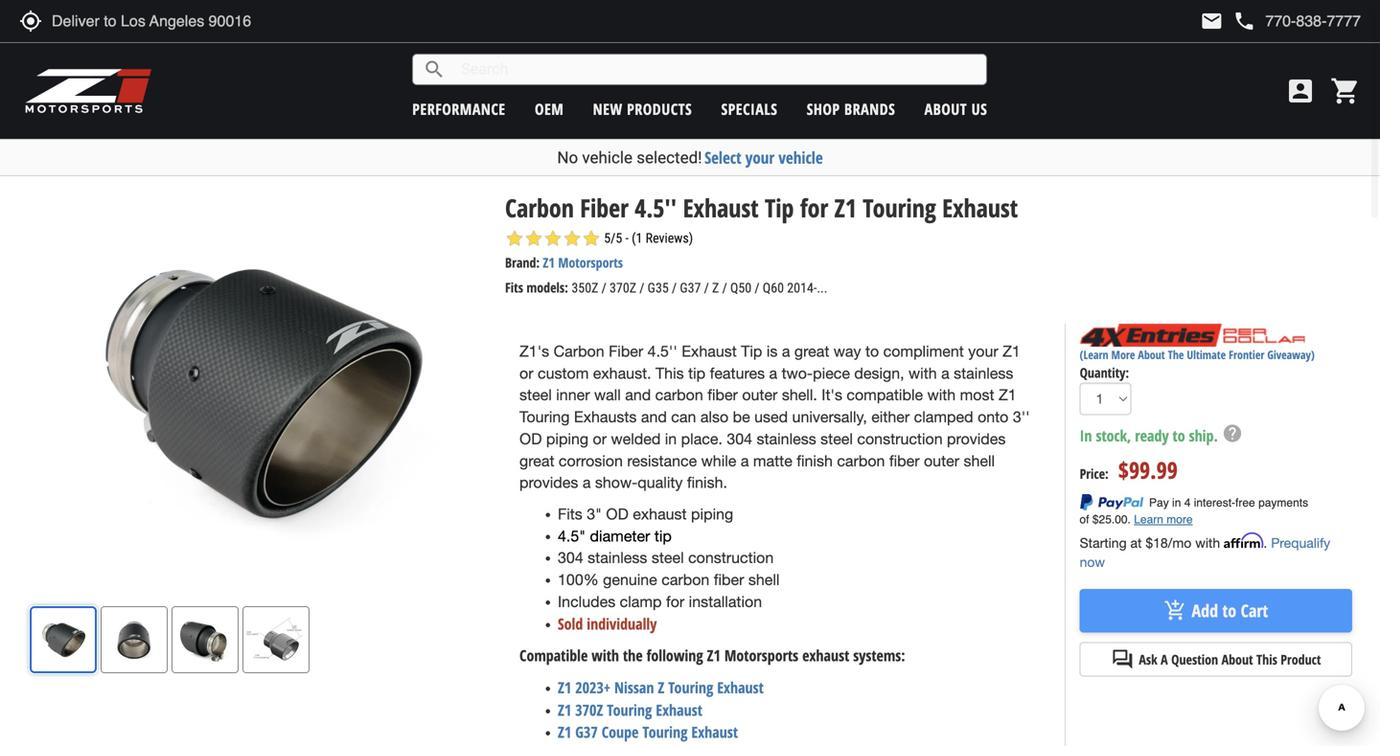 Task type: vqa. For each thing, say whether or not it's contained in the screenshot.
"vehicle" to the left
yes



Task type: locate. For each thing, give the bounding box(es) containing it.
1 horizontal spatial provides
[[947, 430, 1006, 448]]

0 vertical spatial 304
[[727, 430, 753, 448]]

0 horizontal spatial z
[[658, 678, 665, 698]]

0 vertical spatial fiber
[[708, 387, 738, 404]]

0 vertical spatial carbon
[[505, 191, 574, 225]]

0 vertical spatial about
[[925, 99, 968, 119]]

custom
[[538, 365, 589, 382]]

1 horizontal spatial to
[[1173, 426, 1186, 446]]

at
[[1131, 536, 1142, 551]]

1 horizontal spatial shell
[[964, 452, 995, 470]]

0 vertical spatial fits
[[505, 278, 523, 297]]

tip
[[689, 365, 706, 382], [655, 528, 672, 545]]

compatible
[[520, 646, 588, 667]]

1 vertical spatial piping
[[691, 506, 734, 524]]

steel down custom
[[520, 387, 552, 404]]

0 vertical spatial fiber
[[580, 191, 629, 225]]

2 / from the left
[[640, 280, 645, 296]]

or down exhausts at the bottom left of the page
[[593, 430, 607, 448]]

finish.
[[687, 474, 728, 492]]

304 down be
[[727, 430, 753, 448]]

fiber
[[708, 387, 738, 404], [890, 452, 920, 470], [714, 572, 745, 589]]

outer down clamped
[[924, 452, 960, 470]]

0 horizontal spatial steel
[[520, 387, 552, 404]]

z1 2023+ nissan z touring exhaust z1 370z touring exhaust z1 g37 coupe touring exhaust
[[558, 678, 764, 743]]

0 horizontal spatial this
[[656, 365, 684, 382]]

3 / from the left
[[672, 280, 677, 296]]

carbon fiber 4.5'' exhaust tip for z1 touring exhaust star star star star star 5/5 - (1 reviews) brand: z1 motorsports fits models: 350z / 370z / g35 / g37 / z / q50 / q60 2014-...
[[505, 191, 1018, 297]]

question_answer
[[1112, 649, 1135, 672]]

tip
[[765, 191, 794, 225], [741, 343, 763, 361]]

your up the most
[[969, 343, 999, 361]]

0 vertical spatial or
[[520, 365, 534, 382]]

0 horizontal spatial exhaust
[[633, 506, 687, 524]]

1 vertical spatial 370z
[[576, 700, 603, 721]]

1 horizontal spatial outer
[[924, 452, 960, 470]]

1 horizontal spatial vehicle
[[779, 147, 823, 169]]

1 horizontal spatial od
[[606, 506, 629, 524]]

1 vertical spatial motorsports
[[725, 646, 799, 667]]

piping inside fits 3" od exhaust piping 4.5" diameter tip 304 stainless steel construction 100% genuine carbon fiber shell includes clamp for installation sold individually
[[691, 506, 734, 524]]

1 horizontal spatial your
[[969, 343, 999, 361]]

construction up installation
[[689, 550, 774, 567]]

shop brands
[[807, 99, 896, 119]]

1 vertical spatial steel
[[821, 430, 853, 448]]

can
[[671, 409, 696, 426]]

2 vertical spatial to
[[1223, 600, 1237, 623]]

exhausts
[[574, 409, 637, 426]]

0 horizontal spatial piping
[[546, 430, 589, 448]]

2 horizontal spatial to
[[1223, 600, 1237, 623]]

0 horizontal spatial tip
[[655, 528, 672, 545]]

provides down corrosion
[[520, 474, 579, 492]]

prequalify now
[[1080, 536, 1331, 571]]

great up two-
[[795, 343, 830, 361]]

your right the select
[[746, 147, 775, 169]]

3 star from the left
[[544, 229, 563, 248]]

about inside question_answer ask a question about this product
[[1222, 651, 1254, 669]]

great left corrosion
[[520, 452, 555, 470]]

4.5'' inside z1's carbon fiber 4.5'' exhaust tip is a great way to compliment your z1 or custom exhaust. this tip features a two-piece design, with a stainless steel inner wall and carbon fiber outer shell. it's compatible with most z1 touring exhausts and can also be used universally, either clamped onto 3'' od piping or welded in place. 304 stainless steel construction provides great corrosion resistance while a matte finish carbon fiber outer shell provides a show-quality finish.
[[648, 343, 678, 361]]

mail link
[[1201, 10, 1224, 33]]

1 horizontal spatial about
[[1139, 347, 1166, 363]]

0 vertical spatial tip
[[765, 191, 794, 225]]

tip left is
[[741, 343, 763, 361]]

1 horizontal spatial tip
[[765, 191, 794, 225]]

for
[[801, 191, 829, 225], [666, 593, 685, 611]]

2014-
[[787, 280, 817, 296]]

0 horizontal spatial vehicle
[[582, 148, 633, 167]]

cart
[[1241, 600, 1269, 623]]

1 horizontal spatial construction
[[858, 430, 943, 448]]

4 / from the left
[[704, 280, 709, 296]]

1 horizontal spatial steel
[[652, 550, 684, 567]]

about left the
[[1139, 347, 1166, 363]]

tip down select your vehicle link
[[765, 191, 794, 225]]

0 vertical spatial for
[[801, 191, 829, 225]]

1 horizontal spatial exhaust
[[803, 646, 850, 667]]

add_shopping_cart
[[1165, 600, 1188, 623]]

0 horizontal spatial about
[[925, 99, 968, 119]]

0 vertical spatial outer
[[742, 387, 778, 404]]

fits down 'brand:'
[[505, 278, 523, 297]]

2 vertical spatial fiber
[[714, 572, 745, 589]]

and down exhaust.
[[625, 387, 651, 404]]

mail
[[1201, 10, 1224, 33]]

compliment
[[884, 343, 964, 361]]

account_box link
[[1281, 76, 1321, 106]]

shopping_cart link
[[1326, 76, 1362, 106]]

products
[[148, 159, 193, 178]]

piping down finish.
[[691, 506, 734, 524]]

fiber up also
[[708, 387, 738, 404]]

for down select your vehicle link
[[801, 191, 829, 225]]

tip inside carbon fiber 4.5'' exhaust tip for z1 touring exhaust star star star star star 5/5 - (1 reviews) brand: z1 motorsports fits models: 350z / 370z / g35 / g37 / z / q50 / q60 2014-...
[[765, 191, 794, 225]]

1 vertical spatial construction
[[689, 550, 774, 567]]

exhaust left "systems:"
[[803, 646, 850, 667]]

carbon up the can at the bottom of page
[[656, 387, 704, 404]]

with right /mo
[[1196, 536, 1221, 551]]

add_shopping_cart add to cart
[[1165, 600, 1269, 623]]

1 horizontal spatial for
[[801, 191, 829, 225]]

add
[[1192, 600, 1219, 623]]

1 vertical spatial this
[[1257, 651, 1278, 669]]

0 vertical spatial this
[[656, 365, 684, 382]]

touring
[[863, 191, 937, 225], [520, 409, 570, 426], [668, 678, 714, 698], [607, 700, 652, 721], [643, 723, 688, 743]]

to left ship. in the bottom right of the page
[[1173, 426, 1186, 446]]

od inside fits 3" od exhaust piping 4.5" diameter tip 304 stainless steel construction 100% genuine carbon fiber shell includes clamp for installation sold individually
[[606, 506, 629, 524]]

carbon inside z1's carbon fiber 4.5'' exhaust tip is a great way to compliment your z1 or custom exhaust. this tip features a two-piece design, with a stainless steel inner wall and carbon fiber outer shell. it's compatible with most z1 touring exhausts and can also be used universally, either clamped onto 3'' od piping or welded in place. 304 stainless steel construction provides great corrosion resistance while a matte finish carbon fiber outer shell provides a show-quality finish.
[[554, 343, 605, 361]]

0 horizontal spatial motorsports
[[558, 253, 623, 272]]

carbon up installation
[[662, 572, 710, 589]]

performance
[[14, 159, 81, 178]]

0 horizontal spatial for
[[666, 593, 685, 611]]

with
[[909, 365, 937, 382], [928, 387, 956, 404], [1196, 536, 1221, 551], [592, 646, 619, 667]]

installation
[[689, 593, 762, 611]]

or
[[520, 365, 534, 382], [593, 430, 607, 448]]

0 vertical spatial exhaust
[[633, 506, 687, 524]]

1 star from the left
[[505, 229, 525, 248]]

outer
[[742, 387, 778, 404], [924, 452, 960, 470]]

0 horizontal spatial tip
[[741, 343, 763, 361]]

piece
[[813, 365, 850, 382]]

g37 right g35
[[680, 280, 701, 296]]

brands
[[845, 99, 896, 119]]

1 horizontal spatial 370z
[[610, 280, 637, 296]]

this left product
[[1257, 651, 1278, 669]]

stainless up matte
[[757, 430, 817, 448]]

carbon up custom
[[554, 343, 605, 361]]

1 vertical spatial carbon
[[554, 343, 605, 361]]

0 horizontal spatial 304
[[558, 550, 584, 567]]

1 / from the left
[[602, 280, 607, 296]]

370z left g35
[[610, 280, 637, 296]]

2 vertical spatial steel
[[652, 550, 684, 567]]

/mo
[[1169, 536, 1192, 551]]

1 horizontal spatial or
[[593, 430, 607, 448]]

$18
[[1146, 536, 1169, 551]]

0 vertical spatial tip
[[689, 365, 706, 382]]

z inside carbon fiber 4.5'' exhaust tip for z1 touring exhaust star star star star star 5/5 - (1 reviews) brand: z1 motorsports fits models: 350z / 370z / g35 / g37 / z / q50 / q60 2014-...
[[712, 280, 719, 296]]

0 horizontal spatial outer
[[742, 387, 778, 404]]

exhaust link
[[215, 159, 256, 178]]

4.5'' down selected!
[[635, 191, 677, 225]]

1 horizontal spatial motorsports
[[725, 646, 799, 667]]

0 vertical spatial 4.5''
[[635, 191, 677, 225]]

for inside carbon fiber 4.5'' exhaust tip for z1 touring exhaust star star star star star 5/5 - (1 reviews) brand: z1 motorsports fits models: 350z / 370z / g35 / g37 / z / q50 / q60 2014-...
[[801, 191, 829, 225]]

0 vertical spatial great
[[795, 343, 830, 361]]

0 horizontal spatial great
[[520, 452, 555, 470]]

fiber up '5/5 -'
[[580, 191, 629, 225]]

carbon right finish
[[837, 452, 885, 470]]

carbon
[[505, 191, 574, 225], [554, 343, 605, 361]]

piping up corrosion
[[546, 430, 589, 448]]

exhaust down quality
[[633, 506, 687, 524]]

your
[[746, 147, 775, 169], [969, 343, 999, 361]]

new products
[[593, 99, 692, 119]]

shell up installation
[[749, 572, 780, 589]]

coupe
[[602, 723, 639, 743]]

od up diameter
[[606, 506, 629, 524]]

this up the can at the bottom of page
[[656, 365, 684, 382]]

motorsports down installation
[[725, 646, 799, 667]]

0 vertical spatial stainless
[[954, 365, 1014, 382]]

stainless down diameter
[[588, 550, 648, 567]]

motorsports up 350z
[[558, 253, 623, 272]]

select
[[705, 147, 742, 169]]

0 vertical spatial construction
[[858, 430, 943, 448]]

help
[[1222, 423, 1244, 444]]

1 vertical spatial fits
[[558, 506, 583, 524]]

design,
[[855, 365, 905, 382]]

z left q50 on the top right of the page
[[712, 280, 719, 296]]

provides
[[947, 430, 1006, 448], [520, 474, 579, 492]]

4.5'' up exhaust.
[[648, 343, 678, 361]]

z1 motorsports logo image
[[24, 67, 153, 115]]

stainless up the most
[[954, 365, 1014, 382]]

2 star from the left
[[525, 229, 544, 248]]

tip left features
[[689, 365, 706, 382]]

1 horizontal spatial this
[[1257, 651, 1278, 669]]

1 vertical spatial tip
[[655, 528, 672, 545]]

fiber up installation
[[714, 572, 745, 589]]

this
[[656, 365, 684, 382], [1257, 651, 1278, 669]]

1 vertical spatial stainless
[[757, 430, 817, 448]]

my_location
[[19, 10, 42, 33]]

370z inside carbon fiber 4.5'' exhaust tip for z1 touring exhaust star star star star star 5/5 - (1 reviews) brand: z1 motorsports fits models: 350z / 370z / g35 / g37 / z / q50 / q60 2014-...
[[610, 280, 637, 296]]

1 horizontal spatial fits
[[558, 506, 583, 524]]

2 horizontal spatial about
[[1222, 651, 1254, 669]]

exhaust.
[[593, 365, 652, 382]]

1 vertical spatial fiber
[[609, 343, 644, 361]]

0 horizontal spatial od
[[520, 430, 542, 448]]

fits up the 4.5"
[[558, 506, 583, 524]]

outer up used
[[742, 387, 778, 404]]

affirm
[[1224, 533, 1264, 550]]

construction down either
[[858, 430, 943, 448]]

fiber down either
[[890, 452, 920, 470]]

1 vertical spatial g37
[[576, 723, 598, 743]]

1 horizontal spatial 304
[[727, 430, 753, 448]]

fits
[[505, 278, 523, 297], [558, 506, 583, 524]]

for right clamp
[[666, 593, 685, 611]]

provides down onto
[[947, 430, 1006, 448]]

g37 left coupe
[[576, 723, 598, 743]]

vehicle inside no vehicle selected! select your vehicle
[[582, 148, 633, 167]]

also
[[701, 409, 729, 426]]

a
[[1161, 651, 1168, 669]]

3"
[[587, 506, 602, 524]]

about right question at the right bottom
[[1222, 651, 1254, 669]]

1 vertical spatial to
[[1173, 426, 1186, 446]]

z
[[712, 280, 719, 296], [658, 678, 665, 698]]

or down z1's
[[520, 365, 534, 382]]

0 horizontal spatial provides
[[520, 474, 579, 492]]

great
[[795, 343, 830, 361], [520, 452, 555, 470]]

0 vertical spatial steel
[[520, 387, 552, 404]]

0 vertical spatial od
[[520, 430, 542, 448]]

1 horizontal spatial g37
[[680, 280, 701, 296]]

shell inside z1's carbon fiber 4.5'' exhaust tip is a great way to compliment your z1 or custom exhaust. this tip features a two-piece design, with a stainless steel inner wall and carbon fiber outer shell. it's compatible with most z1 touring exhausts and can also be used universally, either clamped onto 3'' od piping or welded in place. 304 stainless steel construction provides great corrosion resistance while a matte finish carbon fiber outer shell provides a show-quality finish.
[[964, 452, 995, 470]]

steel up genuine
[[652, 550, 684, 567]]

0 vertical spatial motorsports
[[558, 253, 623, 272]]

0 horizontal spatial g37
[[576, 723, 598, 743]]

performance parts
[[14, 159, 111, 178]]

1 horizontal spatial piping
[[691, 506, 734, 524]]

this inside z1's carbon fiber 4.5'' exhaust tip is a great way to compliment your z1 or custom exhaust. this tip features a two-piece design, with a stainless steel inner wall and carbon fiber outer shell. it's compatible with most z1 touring exhausts and can also be used universally, either clamped onto 3'' od piping or welded in place. 304 stainless steel construction provides great corrosion resistance while a matte finish carbon fiber outer shell provides a show-quality finish.
[[656, 365, 684, 382]]

2 vertical spatial carbon
[[662, 572, 710, 589]]

matte
[[754, 452, 793, 470]]

to right add at the bottom of page
[[1223, 600, 1237, 623]]

1 vertical spatial outer
[[924, 452, 960, 470]]

0 vertical spatial and
[[625, 387, 651, 404]]

1 vertical spatial 4.5''
[[648, 343, 678, 361]]

ship.
[[1190, 426, 1219, 446]]

shell
[[964, 452, 995, 470], [749, 572, 780, 589]]

brand:
[[505, 253, 540, 272]]

z inside z1 2023+ nissan z touring exhaust z1 370z touring exhaust z1 g37 coupe touring exhaust
[[658, 678, 665, 698]]

370z down 2023+
[[576, 700, 603, 721]]

tip inside fits 3" od exhaust piping 4.5" diameter tip 304 stainless steel construction 100% genuine carbon fiber shell includes clamp for installation sold individually
[[655, 528, 672, 545]]

z right nissan
[[658, 678, 665, 698]]

about
[[925, 99, 968, 119], [1139, 347, 1166, 363], [1222, 651, 1254, 669]]

304 down the 4.5"
[[558, 550, 584, 567]]

0 vertical spatial carbon
[[656, 387, 704, 404]]

welded
[[611, 430, 661, 448]]

1 vertical spatial 304
[[558, 550, 584, 567]]

exhaust inside z1's carbon fiber 4.5'' exhaust tip is a great way to compliment your z1 or custom exhaust. this tip features a two-piece design, with a stainless steel inner wall and carbon fiber outer shell. it's compatible with most z1 touring exhausts and can also be used universally, either clamped onto 3'' od piping or welded in place. 304 stainless steel construction provides great corrosion resistance while a matte finish carbon fiber outer shell provides a show-quality finish.
[[682, 343, 737, 361]]

steel down universally,
[[821, 430, 853, 448]]

0 vertical spatial piping
[[546, 430, 589, 448]]

0 horizontal spatial to
[[866, 343, 879, 361]]

carbon inside fits 3" od exhaust piping 4.5" diameter tip 304 stainless steel construction 100% genuine carbon fiber shell includes clamp for installation sold individually
[[662, 572, 710, 589]]

304
[[727, 430, 753, 448], [558, 550, 584, 567]]

construction inside fits 3" od exhaust piping 4.5" diameter tip 304 stainless steel construction 100% genuine carbon fiber shell includes clamp for installation sold individually
[[689, 550, 774, 567]]

(learn more about the ultimate frontier giveaway)
[[1080, 347, 1315, 363]]

0 horizontal spatial fits
[[505, 278, 523, 297]]

tip right diameter
[[655, 528, 672, 545]]

1 horizontal spatial z
[[712, 280, 719, 296]]

1 vertical spatial your
[[969, 343, 999, 361]]

sold
[[558, 614, 583, 635]]

carbon down no
[[505, 191, 574, 225]]

fits inside fits 3" od exhaust piping 4.5" diameter tip 304 stainless steel construction 100% genuine carbon fiber shell includes clamp for installation sold individually
[[558, 506, 583, 524]]

shell down onto
[[964, 452, 995, 470]]

od down custom
[[520, 430, 542, 448]]

0 vertical spatial shell
[[964, 452, 995, 470]]

ready
[[1136, 426, 1169, 446]]

fiber up exhaust.
[[609, 343, 644, 361]]

about left us
[[925, 99, 968, 119]]

includes
[[558, 593, 616, 611]]

vehicle
[[779, 147, 823, 169], [582, 148, 633, 167]]

piping
[[546, 430, 589, 448], [691, 506, 734, 524]]

quality
[[638, 474, 683, 492]]

wall
[[594, 387, 621, 404]]

systems:
[[854, 646, 906, 667]]

ultimate
[[1187, 347, 1226, 363]]

vehicle down "shop"
[[779, 147, 823, 169]]

vehicle right no
[[582, 148, 633, 167]]

1 vertical spatial z
[[658, 678, 665, 698]]

to up design,
[[866, 343, 879, 361]]

and up in
[[641, 409, 667, 426]]



Task type: describe. For each thing, give the bounding box(es) containing it.
4.5"
[[558, 528, 586, 545]]

5/5 -
[[604, 230, 629, 246]]

the
[[1168, 347, 1185, 363]]

price: $99.99
[[1080, 455, 1178, 486]]

with up clamped
[[928, 387, 956, 404]]

shell inside fits 3" od exhaust piping 4.5" diameter tip 304 stainless steel construction 100% genuine carbon fiber shell includes clamp for installation sold individually
[[749, 572, 780, 589]]

a down corrosion
[[583, 474, 591, 492]]

(learn more about the ultimate frontier giveaway) link
[[1080, 347, 1315, 363]]

prequalify
[[1272, 536, 1331, 551]]

it's
[[822, 387, 843, 404]]

2023+
[[576, 678, 611, 698]]

q50
[[731, 280, 752, 296]]

z1 products link
[[132, 159, 193, 178]]

1 horizontal spatial great
[[795, 343, 830, 361]]

corrosion
[[559, 452, 623, 470]]

this inside question_answer ask a question about this product
[[1257, 651, 1278, 669]]

phone
[[1233, 10, 1256, 33]]

0 vertical spatial your
[[746, 147, 775, 169]]

specials link
[[722, 99, 778, 119]]

$99.99
[[1119, 455, 1178, 486]]

1 vertical spatial about
[[1139, 347, 1166, 363]]

while
[[702, 452, 737, 470]]

1 vertical spatial carbon
[[837, 452, 885, 470]]

performance parts link
[[14, 159, 111, 178]]

price:
[[1080, 465, 1109, 483]]

prequalify now link
[[1080, 536, 1331, 571]]

universally,
[[793, 409, 868, 426]]

features
[[710, 365, 765, 382]]

touring inside z1's carbon fiber 4.5'' exhaust tip is a great way to compliment your z1 or custom exhaust. this tip features a two-piece design, with a stainless steel inner wall and carbon fiber outer shell. it's compatible with most z1 touring exhausts and can also be used universally, either clamped onto 3'' od piping or welded in place. 304 stainless steel construction provides great corrosion resistance while a matte finish carbon fiber outer shell provides a show-quality finish.
[[520, 409, 570, 426]]

construction inside z1's carbon fiber 4.5'' exhaust tip is a great way to compliment your z1 or custom exhaust. this tip features a two-piece design, with a stainless steel inner wall and carbon fiber outer shell. it's compatible with most z1 touring exhausts and can also be used universally, either clamped onto 3'' od piping or welded in place. 304 stainless steel construction provides great corrosion resistance while a matte finish carbon fiber outer shell provides a show-quality finish.
[[858, 430, 943, 448]]

is
[[767, 343, 778, 361]]

stainless inside fits 3" od exhaust piping 4.5" diameter tip 304 stainless steel construction 100% genuine carbon fiber shell includes clamp for installation sold individually
[[588, 550, 648, 567]]

steel inside fits 3" od exhaust piping 4.5" diameter tip 304 stainless steel construction 100% genuine carbon fiber shell includes clamp for installation sold individually
[[652, 550, 684, 567]]

a right is
[[782, 343, 791, 361]]

100%
[[558, 572, 599, 589]]

finish
[[797, 452, 833, 470]]

new products link
[[593, 99, 692, 119]]

with left the
[[592, 646, 619, 667]]

fiber inside carbon fiber 4.5'' exhaust tip for z1 touring exhaust star star star star star 5/5 - (1 reviews) brand: z1 motorsports fits models: 350z / 370z / g35 / g37 / z / q50 / q60 2014-...
[[580, 191, 629, 225]]

clamped
[[914, 409, 974, 426]]

a right while
[[741, 452, 749, 470]]

g37 inside carbon fiber 4.5'' exhaust tip for z1 touring exhaust star star star star star 5/5 - (1 reviews) brand: z1 motorsports fits models: 350z / 370z / g35 / g37 / z / q50 / q60 2014-...
[[680, 280, 701, 296]]

account_box
[[1286, 76, 1316, 106]]

q60
[[763, 280, 784, 296]]

motorsports inside carbon fiber 4.5'' exhaust tip for z1 touring exhaust star star star star star 5/5 - (1 reviews) brand: z1 motorsports fits models: 350z / 370z / g35 / g37 / z / q50 / q60 2014-...
[[558, 253, 623, 272]]

z1 370z touring exhaust link
[[558, 700, 703, 721]]

shell.
[[782, 387, 818, 404]]

oem link
[[535, 99, 564, 119]]

g35
[[648, 280, 669, 296]]

304 inside fits 3" od exhaust piping 4.5" diameter tip 304 stainless steel construction 100% genuine carbon fiber shell includes clamp for installation sold individually
[[558, 550, 584, 567]]

1 vertical spatial provides
[[520, 474, 579, 492]]

about us link
[[925, 99, 988, 119]]

350z
[[572, 280, 599, 296]]

1 vertical spatial or
[[593, 430, 607, 448]]

your inside z1's carbon fiber 4.5'' exhaust tip is a great way to compliment your z1 or custom exhaust. this tip features a two-piece design, with a stainless steel inner wall and carbon fiber outer shell. it's compatible with most z1 touring exhausts and can also be used universally, either clamped onto 3'' od piping or welded in place. 304 stainless steel construction provides great corrosion resistance while a matte finish carbon fiber outer shell provides a show-quality finish.
[[969, 343, 999, 361]]

1 horizontal spatial stainless
[[757, 430, 817, 448]]

models:
[[527, 278, 569, 297]]

(learn
[[1080, 347, 1109, 363]]

od inside z1's carbon fiber 4.5'' exhaust tip is a great way to compliment your z1 or custom exhaust. this tip features a two-piece design, with a stainless steel inner wall and carbon fiber outer shell. it's compatible with most z1 touring exhausts and can also be used universally, either clamped onto 3'' od piping or welded in place. 304 stainless steel construction provides great corrosion resistance while a matte finish carbon fiber outer shell provides a show-quality finish.
[[520, 430, 542, 448]]

0 vertical spatial provides
[[947, 430, 1006, 448]]

clamp
[[620, 593, 662, 611]]

question
[[1172, 651, 1219, 669]]

1 vertical spatial and
[[641, 409, 667, 426]]

touring inside carbon fiber 4.5'' exhaust tip for z1 touring exhaust star star star star star 5/5 - (1 reviews) brand: z1 motorsports fits models: 350z / 370z / g35 / g37 / z / q50 / q60 2014-...
[[863, 191, 937, 225]]

a down is
[[770, 365, 778, 382]]

304 inside z1's carbon fiber 4.5'' exhaust tip is a great way to compliment your z1 or custom exhaust. this tip features a two-piece design, with a stainless steel inner wall and carbon fiber outer shell. it's compatible with most z1 touring exhausts and can also be used universally, either clamped onto 3'' od piping or welded in place. 304 stainless steel construction provides great corrosion resistance while a matte finish carbon fiber outer shell provides a show-quality finish.
[[727, 430, 753, 448]]

onto
[[978, 409, 1009, 426]]

0 horizontal spatial or
[[520, 365, 534, 382]]

no vehicle selected! select your vehicle
[[557, 147, 823, 169]]

g37 inside z1 2023+ nissan z touring exhaust z1 370z touring exhaust z1 g37 coupe touring exhaust
[[576, 723, 598, 743]]

shop
[[807, 99, 840, 119]]

370z inside z1 2023+ nissan z touring exhaust z1 370z touring exhaust z1 g37 coupe touring exhaust
[[576, 700, 603, 721]]

2 horizontal spatial stainless
[[954, 365, 1014, 382]]

search
[[423, 58, 446, 81]]

6 / from the left
[[755, 280, 760, 296]]

.
[[1264, 536, 1268, 551]]

...
[[817, 280, 828, 296]]

about us
[[925, 99, 988, 119]]

resistance
[[627, 452, 697, 470]]

in
[[1080, 426, 1093, 446]]

parts
[[84, 159, 111, 178]]

Search search field
[[446, 55, 987, 84]]

compatible
[[847, 387, 923, 404]]

1 vertical spatial fiber
[[890, 452, 920, 470]]

fiber inside fits 3" od exhaust piping 4.5" diameter tip 304 stainless steel construction 100% genuine carbon fiber shell includes clamp for installation sold individually
[[714, 572, 745, 589]]

z1's
[[520, 343, 550, 361]]

carbon inside carbon fiber 4.5'' exhaust tip for z1 touring exhaust star star star star star 5/5 - (1 reviews) brand: z1 motorsports fits models: 350z / 370z / g35 / g37 / z / q50 / q60 2014-...
[[505, 191, 574, 225]]

2 horizontal spatial steel
[[821, 430, 853, 448]]

compatible with the following z1 motorsports exhaust systems:
[[520, 646, 906, 667]]

z1 products
[[132, 159, 193, 178]]

exhaust inside fits 3" od exhaust piping 4.5" diameter tip 304 stainless steel construction 100% genuine carbon fiber shell includes clamp for installation sold individually
[[633, 506, 687, 524]]

z1's carbon fiber 4.5'' exhaust tip is a great way to compliment your z1 or custom exhaust. this tip features a two-piece design, with a stainless steel inner wall and carbon fiber outer shell. it's compatible with most z1 touring exhausts and can also be used universally, either clamped onto 3'' od piping or welded in place. 304 stainless steel construction provides great corrosion resistance while a matte finish carbon fiber outer shell provides a show-quality finish.
[[520, 343, 1030, 492]]

with down "compliment"
[[909, 365, 937, 382]]

no
[[557, 148, 578, 167]]

fiber inside z1's carbon fiber 4.5'' exhaust tip is a great way to compliment your z1 or custom exhaust. this tip features a two-piece design, with a stainless steel inner wall and carbon fiber outer shell. it's compatible with most z1 touring exhausts and can also be used universally, either clamped onto 3'' od piping or welded in place. 304 stainless steel construction provides great corrosion resistance while a matte finish carbon fiber outer shell provides a show-quality finish.
[[609, 343, 644, 361]]

now
[[1080, 555, 1106, 571]]

diameter
[[590, 528, 650, 545]]

a down "compliment"
[[942, 365, 950, 382]]

piping inside z1's carbon fiber 4.5'' exhaust tip is a great way to compliment your z1 or custom exhaust. this tip features a two-piece design, with a stainless steel inner wall and carbon fiber outer shell. it's compatible with most z1 touring exhausts and can also be used universally, either clamped onto 3'' od piping or welded in place. 304 stainless steel construction provides great corrosion resistance while a matte finish carbon fiber outer shell provides a show-quality finish.
[[546, 430, 589, 448]]

5 / from the left
[[723, 280, 728, 296]]

inner
[[556, 387, 590, 404]]

product
[[1281, 651, 1322, 669]]

for inside fits 3" od exhaust piping 4.5" diameter tip 304 stainless steel construction 100% genuine carbon fiber shell includes clamp for installation sold individually
[[666, 593, 685, 611]]

performance
[[413, 99, 506, 119]]

1 vertical spatial exhaust
[[803, 646, 850, 667]]

4.5'' inside carbon fiber 4.5'' exhaust tip for z1 touring exhaust star star star star star 5/5 - (1 reviews) brand: z1 motorsports fits models: 350z / 370z / g35 / g37 / z / q50 / q60 2014-...
[[635, 191, 677, 225]]

in stock, ready to ship. help
[[1080, 423, 1244, 446]]

place.
[[681, 430, 723, 448]]

used
[[755, 409, 788, 426]]

more
[[1112, 347, 1136, 363]]

most
[[960, 387, 995, 404]]

phone link
[[1233, 10, 1362, 33]]

stock,
[[1096, 426, 1132, 446]]

tip inside z1's carbon fiber 4.5'' exhaust tip is a great way to compliment your z1 or custom exhaust. this tip features a two-piece design, with a stainless steel inner wall and carbon fiber outer shell. it's compatible with most z1 touring exhausts and can also be used universally, either clamped onto 3'' od piping or welded in place. 304 stainless steel construction provides great corrosion resistance while a matte finish carbon fiber outer shell provides a show-quality finish.
[[689, 365, 706, 382]]

5 star from the left
[[582, 229, 601, 248]]

starting
[[1080, 536, 1127, 551]]

be
[[733, 409, 750, 426]]

to inside z1's carbon fiber 4.5'' exhaust tip is a great way to compliment your z1 or custom exhaust. this tip features a two-piece design, with a stainless steel inner wall and carbon fiber outer shell. it's compatible with most z1 touring exhausts and can also be used universally, either clamped onto 3'' od piping or welded in place. 304 stainless steel construction provides great corrosion resistance while a matte finish carbon fiber outer shell provides a show-quality finish.
[[866, 343, 879, 361]]

z1 2023+ nissan z touring exhaust link
[[558, 678, 764, 698]]

shop brands link
[[807, 99, 896, 119]]

4 star from the left
[[563, 229, 582, 248]]

way
[[834, 343, 862, 361]]

show-
[[595, 474, 638, 492]]

selected!
[[637, 148, 702, 167]]

mail phone
[[1201, 10, 1256, 33]]

quantity:
[[1080, 364, 1130, 382]]

with inside starting at $18 /mo with affirm .
[[1196, 536, 1221, 551]]

to inside in stock, ready to ship. help
[[1173, 426, 1186, 446]]

z1 g37 coupe touring exhaust link
[[558, 723, 738, 743]]

fits inside carbon fiber 4.5'' exhaust tip for z1 touring exhaust star star star star star 5/5 - (1 reviews) brand: z1 motorsports fits models: 350z / 370z / g35 / g37 / z / q50 / q60 2014-...
[[505, 278, 523, 297]]

tip inside z1's carbon fiber 4.5'' exhaust tip is a great way to compliment your z1 or custom exhaust. this tip features a two-piece design, with a stainless steel inner wall and carbon fiber outer shell. it's compatible with most z1 touring exhausts and can also be used universally, either clamped onto 3'' od piping or welded in place. 304 stainless steel construction provides great corrosion resistance while a matte finish carbon fiber outer shell provides a show-quality finish.
[[741, 343, 763, 361]]

question_answer ask a question about this product
[[1112, 649, 1322, 672]]



